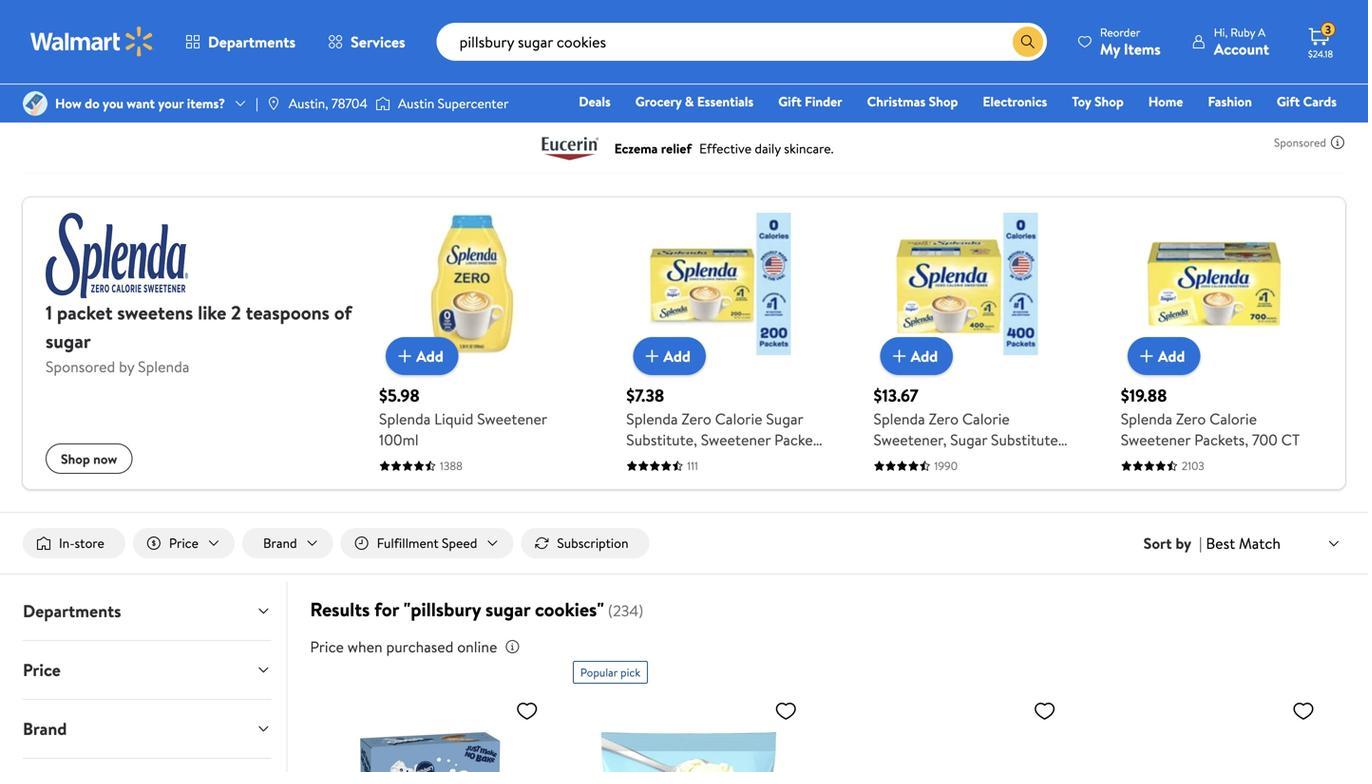 Task type: describe. For each thing, give the bounding box(es) containing it.
(234)
[[608, 601, 644, 622]]

results
[[310, 597, 370, 623]]

0 vertical spatial sponsored
[[1275, 135, 1327, 151]]

gift finder
[[779, 92, 843, 111]]

add for $19.88
[[1159, 346, 1186, 367]]

subscription
[[557, 534, 629, 553]]

christmas
[[868, 92, 926, 111]]

electronics
[[983, 92, 1048, 111]]

add to favorites list, pillsbury ready to bake refrigerated cookie dough, sugar cookie, 24 cookies, 16 oz image
[[775, 700, 798, 724]]

popular
[[581, 665, 618, 681]]

ct
[[1282, 430, 1301, 451]]

departments inside departments tab
[[23, 600, 121, 624]]

best match
[[1207, 533, 1281, 554]]

2103
[[1182, 458, 1205, 474]]

services button
[[312, 19, 422, 65]]

packets for $7.38
[[775, 430, 825, 451]]

austin
[[398, 94, 435, 113]]

(200
[[627, 451, 658, 472]]

do
[[85, 94, 100, 113]]

packets for $13.67
[[874, 451, 925, 472]]

gift cards registry
[[1119, 92, 1338, 137]]

$5.98 splenda liquid sweetener 100ml
[[379, 384, 547, 451]]

christmas shop
[[868, 92, 959, 111]]

teaspoons
[[246, 299, 330, 326]]

splenda inside "1 packet sweetens like 2 teaspoons of sugar sponsored by splenda"
[[138, 356, 190, 377]]

walmart+
[[1281, 119, 1338, 137]]

home
[[1149, 92, 1184, 111]]

popular pick
[[581, 665, 641, 681]]

hi,
[[1215, 24, 1228, 40]]

2
[[231, 299, 241, 326]]

debit
[[1224, 119, 1256, 137]]

hi, ruby a account
[[1215, 24, 1270, 59]]

toy shop
[[1073, 92, 1124, 111]]

add button for $19.88
[[1128, 337, 1201, 375]]

gift for finder
[[779, 92, 802, 111]]

ct.
[[969, 451, 989, 472]]

sugar inside $13.67 splenda zero calorie sweetener, sugar substitute packets - 400 ct.
[[951, 430, 988, 451]]

one
[[1192, 119, 1220, 137]]

sweetener inside "$5.98 splenda liquid sweetener 100ml"
[[477, 409, 547, 430]]

$19.88 splenda zero calorie sweetener packets, 700 ct
[[1121, 384, 1301, 451]]

austin, 78704
[[289, 94, 368, 113]]

-
[[928, 451, 934, 472]]

of
[[334, 299, 352, 326]]

0 vertical spatial |
[[256, 94, 258, 113]]

departments tab
[[8, 583, 287, 641]]

sort by |
[[1144, 533, 1203, 554]]

pillsbury ready to bake refrigerated cookie dough, sugar cookie, 16.5 oz image
[[832, 692, 1064, 773]]

add to cart image for $13.67
[[888, 345, 911, 368]]

splenda for $13.67
[[874, 409, 926, 430]]

shop now
[[61, 450, 117, 468]]

want
[[127, 94, 155, 113]]

store
[[75, 534, 104, 553]]

supercenter
[[438, 94, 509, 113]]

best
[[1207, 533, 1236, 554]]

price when purchased online
[[310, 637, 497, 658]]

0 vertical spatial price button
[[133, 529, 235, 559]]

by inside sort and filter section element
[[1176, 533, 1192, 554]]

| inside sort and filter section element
[[1200, 533, 1203, 554]]

calorie for $7.38
[[715, 409, 763, 430]]

gift cards link
[[1269, 91, 1346, 112]]

1 vertical spatial sugar
[[486, 597, 531, 623]]

3
[[1326, 22, 1332, 38]]

 image for how do you want your items?
[[23, 91, 48, 116]]

grocery
[[636, 92, 682, 111]]

walmart image
[[30, 27, 154, 57]]

count)
[[662, 451, 708, 472]]

when
[[348, 637, 383, 658]]

pillsbury soft baked cookie sandwich kit, vanilla frosting and rainbow sprinkles, 4 ct image
[[314, 692, 546, 773]]

best match button
[[1203, 531, 1346, 556]]

add for $13.67
[[911, 346, 938, 367]]

search icon image
[[1021, 34, 1036, 49]]

legal information image
[[505, 640, 520, 655]]

sugar inside $7.38 splenda zero calorie sugar substitute, sweetener packets (200 count)
[[767, 409, 804, 430]]

1 vertical spatial departments button
[[8, 583, 287, 641]]

how do you want your items?
[[55, 94, 225, 113]]

calorie for $19.88
[[1210, 409, 1258, 430]]

christmas shop link
[[859, 91, 967, 112]]

100ml
[[379, 430, 419, 451]]

items?
[[187, 94, 225, 113]]

account
[[1215, 38, 1270, 59]]

brand inside sort and filter section element
[[263, 534, 297, 553]]

sort
[[1144, 533, 1173, 554]]

price inside sort and filter section element
[[169, 534, 199, 553]]

fulfillment speed
[[377, 534, 478, 553]]

0 vertical spatial departments button
[[169, 19, 312, 65]]

shop now link
[[46, 444, 132, 474]]

0 vertical spatial departments
[[208, 31, 296, 52]]

&
[[685, 92, 694, 111]]

$7.38
[[627, 384, 665, 408]]

sort and filter section element
[[0, 513, 1369, 574]]

add button for $5.98
[[386, 337, 459, 375]]

sugar inside "1 packet sweetens like 2 teaspoons of sugar sponsored by splenda"
[[46, 328, 91, 355]]

78704
[[332, 94, 368, 113]]

pillsbury refrigerated sugar cookie dough, eat or bake, 30 oz. image
[[1091, 692, 1323, 773]]

home link
[[1140, 91, 1193, 112]]

$13.67 splenda zero calorie sweetener, sugar substitute packets - 400 ct.
[[874, 384, 1059, 472]]

shop for toy shop
[[1095, 92, 1124, 111]]

packet
[[57, 299, 113, 326]]

in-store
[[59, 534, 104, 553]]

like
[[198, 299, 227, 326]]

your
[[158, 94, 184, 113]]

subscription button
[[521, 529, 650, 559]]

$5.98
[[379, 384, 420, 408]]

splenda for $5.98
[[379, 409, 431, 430]]

brand tab
[[8, 701, 287, 759]]

finder
[[805, 92, 843, 111]]

"pillsbury
[[404, 597, 481, 623]]

zero for $7.38
[[682, 409, 712, 430]]

calorie for $13.67
[[963, 409, 1010, 430]]

in-
[[59, 534, 75, 553]]

purchased
[[386, 637, 454, 658]]

sponsored inside "1 packet sweetens like 2 teaspoons of sugar sponsored by splenda"
[[46, 356, 115, 377]]

add to cart image for $19.88
[[1136, 345, 1159, 368]]



Task type: vqa. For each thing, say whether or not it's contained in the screenshot.
Shop to the left
yes



Task type: locate. For each thing, give the bounding box(es) containing it.
electronics link
[[975, 91, 1056, 112]]

items
[[1124, 38, 1161, 59]]

by down sweetens
[[119, 356, 134, 377]]

fashion link
[[1200, 91, 1261, 112]]

2 horizontal spatial zero
[[1177, 409, 1207, 430]]

0 horizontal spatial  image
[[23, 91, 48, 116]]

0 vertical spatial sugar
[[46, 328, 91, 355]]

1 horizontal spatial sponsored
[[1275, 135, 1327, 151]]

cookies"
[[535, 597, 604, 623]]

packets,
[[1195, 430, 1249, 451]]

splenda for $7.38
[[627, 409, 678, 430]]

1 vertical spatial price button
[[8, 642, 287, 700]]

departments up items?
[[208, 31, 296, 52]]

pick
[[621, 665, 641, 681]]

 image left how
[[23, 91, 48, 116]]

2 zero from the left
[[929, 409, 959, 430]]

2 horizontal spatial sweetener
[[1121, 430, 1191, 451]]

now
[[93, 450, 117, 468]]

1 horizontal spatial shop
[[929, 92, 959, 111]]

4 add from the left
[[1159, 346, 1186, 367]]

0 horizontal spatial packets
[[775, 430, 825, 451]]

speed
[[442, 534, 478, 553]]

add to cart image
[[641, 345, 664, 368], [888, 345, 911, 368], [1136, 345, 1159, 368]]

gift finder link
[[770, 91, 851, 112]]

add to cart image up $7.38
[[641, 345, 664, 368]]

2 horizontal spatial add to cart image
[[1136, 345, 1159, 368]]

departments down in-store button
[[23, 600, 121, 624]]

departments button up price tab
[[8, 583, 287, 641]]

price button up departments tab
[[133, 529, 235, 559]]

add to favorites list, pillsbury ready to bake refrigerated cookie dough, sugar cookie, 16.5 oz image
[[1034, 700, 1057, 724]]

calorie left the ct
[[1210, 409, 1258, 430]]

sugar
[[46, 328, 91, 355], [486, 597, 531, 623]]

pillsbury ready to bake refrigerated cookie dough, sugar cookie, 24 cookies, 16 oz image
[[573, 692, 805, 773]]

registry
[[1119, 119, 1167, 137]]

calorie
[[715, 409, 763, 430], [963, 409, 1010, 430], [1210, 409, 1258, 430]]

0 horizontal spatial price
[[23, 659, 61, 683]]

my
[[1101, 38, 1121, 59]]

Walmart Site-Wide search field
[[437, 23, 1047, 61]]

1 horizontal spatial zero
[[929, 409, 959, 430]]

1 add to cart image from the left
[[641, 345, 664, 368]]

fashion
[[1209, 92, 1253, 111]]

match
[[1240, 533, 1281, 554]]

splenda down $19.88
[[1121, 409, 1173, 430]]

1 horizontal spatial brand
[[263, 534, 297, 553]]

3 add button from the left
[[881, 337, 954, 375]]

add up $7.38
[[664, 346, 691, 367]]

zero for $19.88
[[1177, 409, 1207, 430]]

0 horizontal spatial shop
[[61, 450, 90, 468]]

add button for $7.38
[[633, 337, 706, 375]]

reorder
[[1101, 24, 1141, 40]]

sweetener inside $7.38 splenda zero calorie sugar substitute, sweetener packets (200 count)
[[701, 430, 771, 451]]

sweetener up the 2103
[[1121, 430, 1191, 451]]

1 horizontal spatial |
[[1200, 533, 1203, 554]]

calorie inside $13.67 splenda zero calorie sweetener, sugar substitute packets - 400 ct.
[[963, 409, 1010, 430]]

one debit
[[1192, 119, 1256, 137]]

ruby
[[1231, 24, 1256, 40]]

price
[[169, 534, 199, 553], [310, 637, 344, 658], [23, 659, 61, 683]]

0 horizontal spatial sponsored
[[46, 356, 115, 377]]

services
[[351, 31, 406, 52]]

calorie right the substitute,
[[715, 409, 763, 430]]

1 gift from the left
[[779, 92, 802, 111]]

zero up count)
[[682, 409, 712, 430]]

3 add from the left
[[911, 346, 938, 367]]

1 horizontal spatial sugar
[[951, 430, 988, 451]]

online
[[457, 637, 497, 658]]

cards
[[1304, 92, 1338, 111]]

calorie inside $7.38 splenda zero calorie sugar substitute, sweetener packets (200 count)
[[715, 409, 763, 430]]

for
[[375, 597, 399, 623]]

splenda inside "$5.98 splenda liquid sweetener 100ml"
[[379, 409, 431, 430]]

austin,
[[289, 94, 328, 113]]

1990
[[935, 458, 958, 474]]

splenda down $13.67
[[874, 409, 926, 430]]

in-store button
[[23, 529, 125, 559]]

shop right toy
[[1095, 92, 1124, 111]]

brand inside tab
[[23, 718, 67, 742]]

you
[[103, 94, 123, 113]]

gift inside gift cards registry
[[1277, 92, 1301, 111]]

1 horizontal spatial sugar
[[486, 597, 531, 623]]

1 horizontal spatial price
[[169, 534, 199, 553]]

sponsored down 'packet'
[[46, 356, 115, 377]]

0 vertical spatial by
[[119, 356, 134, 377]]

0 horizontal spatial gift
[[779, 92, 802, 111]]

liquid
[[435, 409, 474, 430]]

departments button
[[169, 19, 312, 65], [8, 583, 287, 641]]

2 add to cart image from the left
[[888, 345, 911, 368]]

deals
[[579, 92, 611, 111]]

1 horizontal spatial sweetener
[[701, 430, 771, 451]]

1 horizontal spatial by
[[1176, 533, 1192, 554]]

add to favorites list, pillsbury soft baked cookie sandwich kit, vanilla frosting and rainbow sprinkles, 4 ct image
[[516, 700, 539, 724]]

add button
[[386, 337, 459, 375], [633, 337, 706, 375], [881, 337, 954, 375], [1128, 337, 1201, 375]]

shop inside toy shop link
[[1095, 92, 1124, 111]]

sweetener inside $19.88 splenda zero calorie sweetener packets, 700 ct
[[1121, 430, 1191, 451]]

2 horizontal spatial shop
[[1095, 92, 1124, 111]]

add button up $5.98
[[386, 337, 459, 375]]

add button for $13.67
[[881, 337, 954, 375]]

1 vertical spatial |
[[1200, 533, 1203, 554]]

substitute
[[992, 430, 1059, 451]]

splenda for $19.88
[[1121, 409, 1173, 430]]

1 horizontal spatial gift
[[1277, 92, 1301, 111]]

shop inside christmas shop link
[[929, 92, 959, 111]]

price button
[[133, 529, 235, 559], [8, 642, 287, 700]]

add button up $7.38
[[633, 337, 706, 375]]

3 add to cart image from the left
[[1136, 345, 1159, 368]]

400
[[938, 451, 965, 472]]

2 add button from the left
[[633, 337, 706, 375]]

ad disclaimer and feedback image
[[1331, 135, 1346, 150]]

zero up 400
[[929, 409, 959, 430]]

1 horizontal spatial calorie
[[963, 409, 1010, 430]]

by inside "1 packet sweetens like 2 teaspoons of sugar sponsored by splenda"
[[119, 356, 134, 377]]

results for "pillsbury sugar cookies" (234)
[[310, 597, 644, 623]]

add to favorites list, pillsbury refrigerated sugar cookie dough, eat or bake, 30 oz. image
[[1293, 700, 1316, 724]]

brand button
[[242, 529, 333, 559], [8, 701, 287, 759]]

0 vertical spatial brand button
[[242, 529, 333, 559]]

0 horizontal spatial |
[[256, 94, 258, 113]]

gift left cards
[[1277, 92, 1301, 111]]

add up $5.98
[[417, 346, 444, 367]]

zero inside $19.88 splenda zero calorie sweetener packets, 700 ct
[[1177, 409, 1207, 430]]

$24.18
[[1309, 48, 1334, 60]]

splenda inside $7.38 splenda zero calorie sugar substitute, sweetener packets (200 count)
[[627, 409, 678, 430]]

add button up $19.88
[[1128, 337, 1201, 375]]

add button up $13.67
[[881, 337, 954, 375]]

brand button up results
[[242, 529, 333, 559]]

| right items?
[[256, 94, 258, 113]]

2 gift from the left
[[1277, 92, 1301, 111]]

add up $19.88
[[1159, 346, 1186, 367]]

1 calorie from the left
[[715, 409, 763, 430]]

sugar down 'packet'
[[46, 328, 91, 355]]

calorie up 'ct.'
[[963, 409, 1010, 430]]

0 horizontal spatial add to cart image
[[641, 345, 664, 368]]

0 horizontal spatial calorie
[[715, 409, 763, 430]]

sweetener
[[477, 409, 547, 430], [701, 430, 771, 451], [1121, 430, 1191, 451]]

packets inside $7.38 splenda zero calorie sugar substitute, sweetener packets (200 count)
[[775, 430, 825, 451]]

0 horizontal spatial sugar
[[767, 409, 804, 430]]

shop left now
[[61, 450, 90, 468]]

a
[[1259, 24, 1266, 40]]

$13.67
[[874, 384, 919, 408]]

add
[[417, 346, 444, 367], [664, 346, 691, 367], [911, 346, 938, 367], [1159, 346, 1186, 367]]

2 calorie from the left
[[963, 409, 1010, 430]]

3 zero from the left
[[1177, 409, 1207, 430]]

calorie inside $19.88 splenda zero calorie sweetener packets, 700 ct
[[1210, 409, 1258, 430]]

add to cart image for $7.38
[[641, 345, 664, 368]]

grocery & essentials
[[636, 92, 754, 111]]

1
[[46, 299, 52, 326]]

2 add from the left
[[664, 346, 691, 367]]

add to cart image up $13.67
[[888, 345, 911, 368]]

zero up the 2103
[[1177, 409, 1207, 430]]

shop right christmas at the top of page
[[929, 92, 959, 111]]

1 horizontal spatial add to cart image
[[888, 345, 911, 368]]

 image right 78704
[[375, 94, 391, 113]]

sweetener,
[[874, 430, 947, 451]]

splenda inside $13.67 splenda zero calorie sweetener, sugar substitute packets - 400 ct.
[[874, 409, 926, 430]]

1 add from the left
[[417, 346, 444, 367]]

packets inside $13.67 splenda zero calorie sweetener, sugar substitute packets - 400 ct.
[[874, 451, 925, 472]]

111
[[688, 458, 699, 474]]

1 vertical spatial brand
[[23, 718, 67, 742]]

reorder my items
[[1101, 24, 1161, 59]]

4 add button from the left
[[1128, 337, 1201, 375]]

0 horizontal spatial by
[[119, 356, 134, 377]]

price tab
[[8, 642, 287, 700]]

 image
[[23, 91, 48, 116], [375, 94, 391, 113]]

1 vertical spatial by
[[1176, 533, 1192, 554]]

brand button down price tab
[[8, 701, 287, 759]]

sweetens
[[117, 299, 193, 326]]

 image for austin supercenter
[[375, 94, 391, 113]]

price inside tab
[[23, 659, 61, 683]]

zero inside $7.38 splenda zero calorie sugar substitute, sweetener packets (200 count)
[[682, 409, 712, 430]]

1 horizontal spatial departments
[[208, 31, 296, 52]]

sugar up legal information image
[[486, 597, 531, 623]]

zero
[[682, 409, 712, 430], [929, 409, 959, 430], [1177, 409, 1207, 430]]

0 horizontal spatial sweetener
[[477, 409, 547, 430]]

brand
[[263, 534, 297, 553], [23, 718, 67, 742]]

3 calorie from the left
[[1210, 409, 1258, 430]]

0 vertical spatial brand
[[263, 534, 297, 553]]

splenda image
[[46, 213, 188, 298]]

1 horizontal spatial  image
[[375, 94, 391, 113]]

sugar
[[767, 409, 804, 430], [951, 430, 988, 451]]

$7.38 splenda zero calorie sugar substitute, sweetener packets (200 count)
[[627, 384, 825, 472]]

add for $7.38
[[664, 346, 691, 367]]

2 horizontal spatial price
[[310, 637, 344, 658]]

1 vertical spatial brand button
[[8, 701, 287, 759]]

sponsored left the ad disclaimer and feedback image
[[1275, 135, 1327, 151]]

1 vertical spatial sponsored
[[46, 356, 115, 377]]

 image
[[266, 96, 281, 111]]

walmart+ link
[[1272, 118, 1346, 138]]

packets
[[775, 430, 825, 451], [874, 451, 925, 472]]

sweetener right the substitute,
[[701, 430, 771, 451]]

0 horizontal spatial departments
[[23, 600, 121, 624]]

1 zero from the left
[[682, 409, 712, 430]]

splenda down sweetens
[[138, 356, 190, 377]]

1 vertical spatial departments
[[23, 600, 121, 624]]

add for $5.98
[[417, 346, 444, 367]]

shop for christmas shop
[[929, 92, 959, 111]]

0 horizontal spatial sugar
[[46, 328, 91, 355]]

Search search field
[[437, 23, 1047, 61]]

0 horizontal spatial zero
[[682, 409, 712, 430]]

grocery & essentials link
[[627, 91, 763, 112]]

1388
[[440, 458, 463, 474]]

1 packet sweetens like 2 teaspoons of sugar sponsored by splenda
[[46, 299, 352, 377]]

0 vertical spatial price
[[169, 534, 199, 553]]

0 horizontal spatial brand
[[23, 718, 67, 742]]

toy
[[1073, 92, 1092, 111]]

1 add button from the left
[[386, 337, 459, 375]]

1 vertical spatial price
[[310, 637, 344, 658]]

toy shop link
[[1064, 91, 1133, 112]]

$19.88
[[1121, 384, 1168, 408]]

gift left finder
[[779, 92, 802, 111]]

| left best
[[1200, 533, 1203, 554]]

deals link
[[571, 91, 620, 112]]

by right "sort"
[[1176, 533, 1192, 554]]

zero inside $13.67 splenda zero calorie sweetener, sugar substitute packets - 400 ct.
[[929, 409, 959, 430]]

add to cart image
[[394, 345, 417, 368]]

sweetener right liquid on the left of the page
[[477, 409, 547, 430]]

2 horizontal spatial calorie
[[1210, 409, 1258, 430]]

2 vertical spatial price
[[23, 659, 61, 683]]

substitute,
[[627, 430, 698, 451]]

1 horizontal spatial packets
[[874, 451, 925, 472]]

austin supercenter
[[398, 94, 509, 113]]

splenda down $5.98
[[379, 409, 431, 430]]

add to cart image up $19.88
[[1136, 345, 1159, 368]]

splenda inside $19.88 splenda zero calorie sweetener packets, 700 ct
[[1121, 409, 1173, 430]]

gift for cards
[[1277, 92, 1301, 111]]

departments button up items?
[[169, 19, 312, 65]]

zero for $13.67
[[929, 409, 959, 430]]

price button up "brand" tab
[[8, 642, 287, 700]]

add up $13.67
[[911, 346, 938, 367]]

splenda down $7.38
[[627, 409, 678, 430]]



